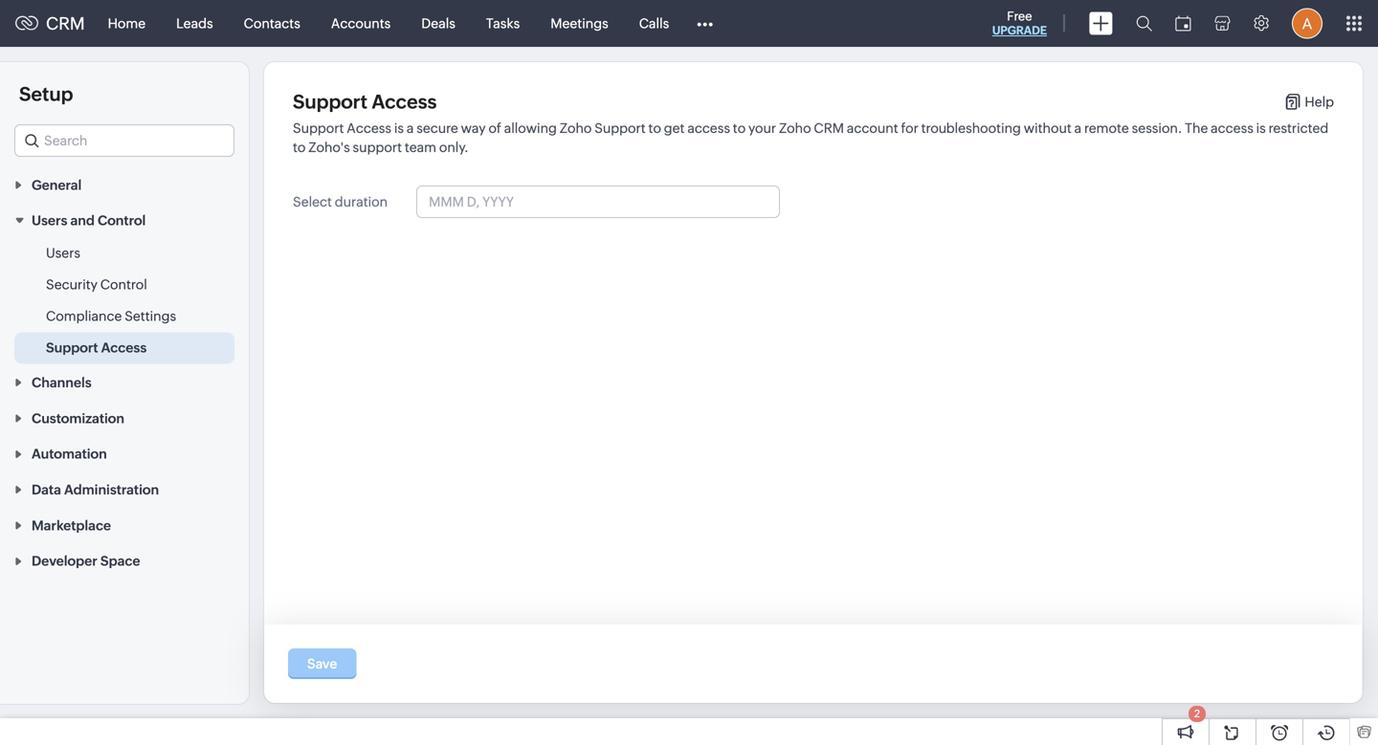 Task type: vqa. For each thing, say whether or not it's contained in the screenshot.
bottom Found
no



Task type: describe. For each thing, give the bounding box(es) containing it.
support access inside the users and control 'region'
[[46, 341, 147, 356]]

general
[[32, 177, 82, 193]]

users and control
[[32, 213, 146, 228]]

calendar image
[[1176, 16, 1192, 31]]

leads
[[176, 16, 213, 31]]

search image
[[1136, 15, 1153, 32]]

meetings
[[551, 16, 609, 31]]

data administration button
[[0, 472, 249, 507]]

crm inside support access is a secure way of allowing zoho support to get access to your zoho crm account for troubleshooting without a remote session. the access is restricted to zoho's support team only.
[[814, 121, 844, 136]]

calls link
[[624, 0, 685, 46]]

1 is from the left
[[394, 121, 404, 136]]

support inside support access link
[[46, 341, 98, 356]]

contacts
[[244, 16, 300, 31]]

developer space
[[32, 554, 140, 569]]

account
[[847, 121, 899, 136]]

security
[[46, 277, 98, 293]]

users for users and control
[[32, 213, 67, 228]]

2 is from the left
[[1257, 121, 1266, 136]]

your
[[749, 121, 777, 136]]

compliance
[[46, 309, 122, 324]]

accounts
[[331, 16, 391, 31]]

users for users
[[46, 246, 80, 261]]

1 zoho from the left
[[560, 121, 592, 136]]

profile element
[[1281, 0, 1335, 46]]

automation
[[32, 447, 107, 462]]

support access link
[[46, 339, 147, 358]]

troubleshooting
[[922, 121, 1021, 136]]

zoho's
[[309, 140, 350, 155]]

get
[[664, 121, 685, 136]]

for
[[901, 121, 919, 136]]

users and control region
[[0, 238, 249, 364]]

deals link
[[406, 0, 471, 46]]

security control link
[[46, 275, 147, 295]]

team
[[405, 140, 437, 155]]

2 a from the left
[[1075, 121, 1082, 136]]

accounts link
[[316, 0, 406, 46]]

tasks
[[486, 16, 520, 31]]

1 access from the left
[[688, 121, 730, 136]]

users link
[[46, 244, 80, 263]]

allowing
[[504, 121, 557, 136]]

only.
[[439, 140, 469, 155]]

automation button
[[0, 436, 249, 472]]

settings
[[125, 309, 176, 324]]

security control
[[46, 277, 147, 293]]

control inside users and control dropdown button
[[98, 213, 146, 228]]

select duration
[[293, 194, 388, 210]]

customization
[[32, 411, 124, 426]]

1 horizontal spatial support access
[[293, 91, 437, 113]]

remote
[[1085, 121, 1130, 136]]

0 horizontal spatial to
[[293, 140, 306, 155]]

upgrade
[[993, 24, 1047, 37]]

users and control button
[[0, 202, 249, 238]]

customization button
[[0, 400, 249, 436]]

calls
[[639, 16, 669, 31]]

1 horizontal spatial to
[[649, 121, 662, 136]]

2 zoho from the left
[[779, 121, 811, 136]]

way
[[461, 121, 486, 136]]



Task type: locate. For each thing, give the bounding box(es) containing it.
administration
[[64, 483, 159, 498]]

0 horizontal spatial access
[[688, 121, 730, 136]]

control inside security control link
[[100, 277, 147, 293]]

profile image
[[1292, 8, 1323, 39]]

access up secure
[[372, 91, 437, 113]]

1 horizontal spatial a
[[1075, 121, 1082, 136]]

without
[[1024, 121, 1072, 136]]

developer space button
[[0, 543, 249, 579]]

zoho
[[560, 121, 592, 136], [779, 121, 811, 136]]

is left the restricted
[[1257, 121, 1266, 136]]

restricted
[[1269, 121, 1329, 136]]

control up the compliance settings "link"
[[100, 277, 147, 293]]

0 vertical spatial users
[[32, 213, 67, 228]]

a left remote
[[1075, 121, 1082, 136]]

data administration
[[32, 483, 159, 498]]

developer
[[32, 554, 97, 569]]

access right the
[[1211, 121, 1254, 136]]

is up support
[[394, 121, 404, 136]]

to left zoho's
[[293, 140, 306, 155]]

of
[[489, 121, 502, 136]]

the
[[1185, 121, 1209, 136]]

control down general dropdown button at the top
[[98, 213, 146, 228]]

marketplace
[[32, 518, 111, 534]]

1 vertical spatial support access
[[46, 341, 147, 356]]

is
[[394, 121, 404, 136], [1257, 121, 1266, 136]]

users inside 'region'
[[46, 246, 80, 261]]

0 horizontal spatial support access
[[46, 341, 147, 356]]

1 horizontal spatial is
[[1257, 121, 1266, 136]]

support access down compliance
[[46, 341, 147, 356]]

1 vertical spatial users
[[46, 246, 80, 261]]

a up team
[[407, 121, 414, 136]]

users up security
[[46, 246, 80, 261]]

support access
[[293, 91, 437, 113], [46, 341, 147, 356]]

1 horizontal spatial zoho
[[779, 121, 811, 136]]

0 vertical spatial access
[[372, 91, 437, 113]]

1 vertical spatial access
[[347, 121, 392, 136]]

setup
[[19, 83, 73, 105]]

access inside support access is a secure way of allowing zoho support to get access to your zoho crm account for troubleshooting without a remote session. the access is restricted to zoho's support team only.
[[347, 121, 392, 136]]

access
[[688, 121, 730, 136], [1211, 121, 1254, 136]]

crm
[[46, 14, 85, 33], [814, 121, 844, 136]]

1 vertical spatial control
[[100, 277, 147, 293]]

help
[[1305, 94, 1335, 110]]

zoho right allowing
[[560, 121, 592, 136]]

1 horizontal spatial access
[[1211, 121, 1254, 136]]

crm left account
[[814, 121, 844, 136]]

deals
[[422, 16, 456, 31]]

2 access from the left
[[1211, 121, 1254, 136]]

select
[[293, 194, 332, 210]]

control
[[98, 213, 146, 228], [100, 277, 147, 293]]

0 horizontal spatial zoho
[[560, 121, 592, 136]]

0 vertical spatial control
[[98, 213, 146, 228]]

MMM D, YYYY text field
[[418, 187, 779, 217]]

support access up support
[[293, 91, 437, 113]]

and
[[70, 213, 95, 228]]

free upgrade
[[993, 9, 1047, 37]]

search element
[[1125, 0, 1164, 47]]

marketplace button
[[0, 507, 249, 543]]

to
[[649, 121, 662, 136], [733, 121, 746, 136], [293, 140, 306, 155]]

home link
[[92, 0, 161, 46]]

free
[[1007, 9, 1033, 23]]

channels
[[32, 375, 92, 391]]

duration
[[335, 194, 388, 210]]

meetings link
[[535, 0, 624, 46]]

2 horizontal spatial to
[[733, 121, 746, 136]]

1 horizontal spatial crm
[[814, 121, 844, 136]]

1 a from the left
[[407, 121, 414, 136]]

compliance settings
[[46, 309, 176, 324]]

access inside support access link
[[101, 341, 147, 356]]

users
[[32, 213, 67, 228], [46, 246, 80, 261]]

to left your
[[733, 121, 746, 136]]

None field
[[14, 124, 235, 157]]

create menu element
[[1078, 0, 1125, 46]]

0 vertical spatial support access
[[293, 91, 437, 113]]

to left get
[[649, 121, 662, 136]]

home
[[108, 16, 146, 31]]

session.
[[1132, 121, 1183, 136]]

crm link
[[15, 14, 85, 33]]

create menu image
[[1089, 12, 1113, 35]]

channels button
[[0, 364, 249, 400]]

secure
[[417, 121, 458, 136]]

Other Modules field
[[685, 8, 726, 39]]

crm left the home
[[46, 14, 85, 33]]

support
[[293, 91, 368, 113], [293, 121, 344, 136], [595, 121, 646, 136], [46, 341, 98, 356]]

support access is a secure way of allowing zoho support to get access to your zoho crm account for troubleshooting without a remote session. the access is restricted to zoho's support team only.
[[293, 121, 1329, 155]]

data
[[32, 483, 61, 498]]

access up support
[[347, 121, 392, 136]]

access down the compliance settings "link"
[[101, 341, 147, 356]]

2
[[1195, 708, 1201, 720]]

0 vertical spatial crm
[[46, 14, 85, 33]]

leads link
[[161, 0, 228, 46]]

users inside dropdown button
[[32, 213, 67, 228]]

general button
[[0, 167, 249, 202]]

2 vertical spatial access
[[101, 341, 147, 356]]

Search text field
[[15, 125, 234, 156]]

access
[[372, 91, 437, 113], [347, 121, 392, 136], [101, 341, 147, 356]]

access right get
[[688, 121, 730, 136]]

zoho right your
[[779, 121, 811, 136]]

users left 'and'
[[32, 213, 67, 228]]

a
[[407, 121, 414, 136], [1075, 121, 1082, 136]]

1 vertical spatial crm
[[814, 121, 844, 136]]

0 horizontal spatial a
[[407, 121, 414, 136]]

support
[[353, 140, 402, 155]]

0 horizontal spatial crm
[[46, 14, 85, 33]]

space
[[100, 554, 140, 569]]

contacts link
[[228, 0, 316, 46]]

compliance settings link
[[46, 307, 176, 326]]

tasks link
[[471, 0, 535, 46]]

0 horizontal spatial is
[[394, 121, 404, 136]]



